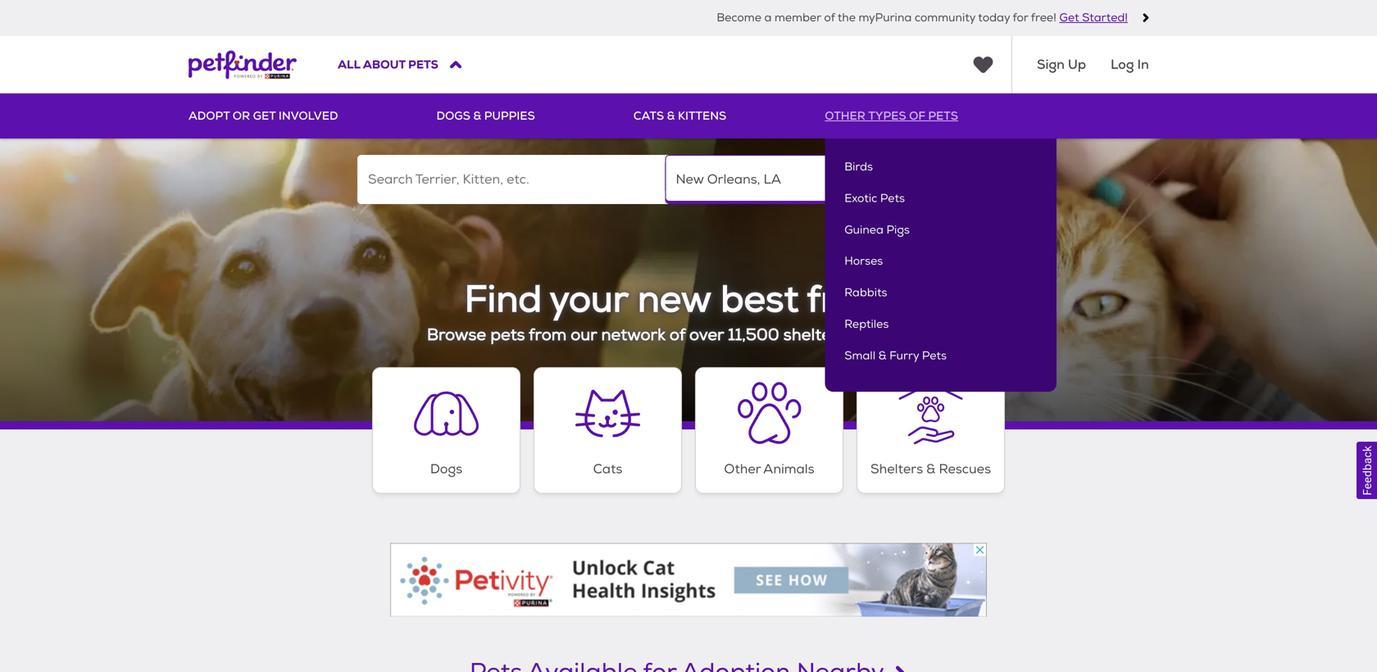 Task type: locate. For each thing, give the bounding box(es) containing it.
your
[[550, 277, 628, 323]]

of
[[824, 10, 835, 25], [910, 108, 926, 123], [670, 325, 686, 346]]

other types of pets link
[[825, 93, 959, 139]]

other left animals
[[724, 461, 761, 478]]

today
[[978, 10, 1011, 25]]

1 vertical spatial of
[[910, 108, 926, 123]]

all
[[338, 57, 360, 72]]

1 vertical spatial other
[[724, 461, 761, 478]]

mypurina
[[859, 10, 912, 25]]

1 horizontal spatial other
[[825, 108, 866, 123]]

horses
[[845, 254, 883, 269]]

1 horizontal spatial of
[[824, 10, 835, 25]]

cats & kittens link
[[634, 93, 727, 139]]

primary element
[[189, 93, 1189, 392]]

other left types
[[825, 108, 866, 123]]

cats & kittens
[[634, 108, 727, 123]]

cats inside primary element
[[634, 108, 664, 123]]

dogs inside "link"
[[430, 461, 463, 478]]

& left kittens
[[667, 108, 675, 123]]

Search Terrier, Kitten, etc. text field
[[358, 155, 665, 204]]

or
[[233, 108, 250, 123]]

1 vertical spatial cats
[[593, 461, 623, 478]]

pets right about
[[408, 57, 439, 72]]

adopt or get involved
[[189, 108, 338, 123]]

pets inside dropdown button
[[408, 57, 439, 72]]

2 horizontal spatial of
[[910, 108, 926, 123]]

free!
[[1031, 10, 1057, 25]]

from
[[529, 325, 567, 346]]

dogs & puppies
[[437, 108, 535, 123]]

of left the
[[824, 10, 835, 25]]

furry
[[890, 349, 920, 363]]

for
[[1013, 10, 1029, 25]]

other types of pets
[[825, 108, 959, 123]]

community
[[915, 10, 976, 25]]

& inside "link"
[[879, 349, 887, 363]]

0 horizontal spatial cats
[[593, 461, 623, 478]]

of left over
[[670, 325, 686, 346]]

1 horizontal spatial get
[[1060, 10, 1080, 25]]

&
[[473, 108, 482, 123], [667, 108, 675, 123], [879, 349, 887, 363], [927, 461, 936, 478]]

advertisement element
[[390, 543, 987, 617]]

& for rescues
[[927, 461, 936, 478]]

get right free!
[[1060, 10, 1080, 25]]

guinea pigs link
[[845, 221, 1037, 240]]

dogs & puppies link
[[437, 93, 535, 139]]

pets up "birds" link
[[929, 108, 959, 123]]

reptiles
[[845, 317, 889, 332]]

1 vertical spatial get
[[253, 108, 276, 123]]

dogs inside primary element
[[437, 108, 471, 123]]

2 vertical spatial of
[[670, 325, 686, 346]]

other animals
[[724, 461, 815, 478]]

find your new best friend browse pets from our network of over 11,500 shelters and rescues.
[[427, 277, 951, 346]]

other for other animals
[[724, 461, 761, 478]]

other inside primary element
[[825, 108, 866, 123]]

1 horizontal spatial cats
[[634, 108, 664, 123]]

birds
[[845, 160, 873, 174]]

get inside "link"
[[253, 108, 276, 123]]

get right or
[[253, 108, 276, 123]]

0 horizontal spatial get
[[253, 108, 276, 123]]

& for furry
[[879, 349, 887, 363]]

0 horizontal spatial other
[[724, 461, 761, 478]]

member
[[775, 10, 822, 25]]

1 vertical spatial dogs
[[430, 461, 463, 478]]

sign
[[1037, 56, 1065, 73]]

horses link
[[845, 253, 1037, 271]]

shelters & rescues link
[[857, 367, 1005, 494]]

find
[[465, 277, 542, 323]]

& for puppies
[[473, 108, 482, 123]]

0 vertical spatial cats
[[634, 108, 664, 123]]

0 horizontal spatial of
[[670, 325, 686, 346]]

exotic pets link
[[845, 190, 1037, 208]]

all about pets
[[338, 57, 439, 72]]

Enter City, State, or ZIP text field
[[665, 155, 973, 204]]

get
[[1060, 10, 1080, 25], [253, 108, 276, 123]]

our
[[571, 325, 597, 346]]

network
[[601, 325, 666, 346]]

of right types
[[910, 108, 926, 123]]

dogs for dogs & puppies
[[437, 108, 471, 123]]

guinea
[[845, 223, 884, 237]]

& left furry
[[879, 349, 887, 363]]

kittens
[[678, 108, 727, 123]]

rescues
[[939, 461, 991, 478]]

cats
[[634, 108, 664, 123], [593, 461, 623, 478]]

about
[[363, 57, 406, 72]]

pets
[[408, 57, 439, 72], [929, 108, 959, 123], [881, 191, 905, 206], [923, 349, 947, 363]]

cats for cats
[[593, 461, 623, 478]]

0 vertical spatial dogs
[[437, 108, 471, 123]]

puppies
[[484, 108, 535, 123]]

& left rescues
[[927, 461, 936, 478]]

pets down the rescues.
[[923, 349, 947, 363]]

other inside button
[[724, 461, 761, 478]]

dogs
[[437, 108, 471, 123], [430, 461, 463, 478]]

involved
[[279, 108, 338, 123]]

0 vertical spatial other
[[825, 108, 866, 123]]

& left "puppies" on the left of page
[[473, 108, 482, 123]]

pigs
[[887, 223, 910, 237]]

all about pets button
[[338, 56, 462, 74]]

and
[[851, 325, 882, 346]]

of inside find your new best friend browse pets from our network of over 11,500 shelters and rescues.
[[670, 325, 686, 346]]

become a member of the mypurina community today for free! get started!
[[717, 10, 1128, 25]]

0 vertical spatial of
[[824, 10, 835, 25]]

other
[[825, 108, 866, 123], [724, 461, 761, 478]]



Task type: describe. For each thing, give the bounding box(es) containing it.
pets inside "link"
[[923, 349, 947, 363]]

best
[[721, 277, 799, 323]]

up
[[1068, 56, 1087, 73]]

rabbits
[[845, 286, 888, 300]]

browse
[[427, 325, 486, 346]]

become
[[717, 10, 762, 25]]

adopt
[[189, 108, 230, 123]]

rescues.
[[886, 325, 951, 346]]

over
[[690, 325, 724, 346]]

other for other types of pets
[[825, 108, 866, 123]]

adopt or get involved link
[[189, 93, 338, 139]]

sign up
[[1037, 56, 1087, 73]]

the
[[838, 10, 856, 25]]

new
[[638, 277, 711, 323]]

& for kittens
[[667, 108, 675, 123]]

a
[[765, 10, 772, 25]]

dogs link
[[372, 367, 521, 494]]

in
[[1138, 56, 1150, 73]]

exotic pets
[[845, 191, 905, 206]]

dogs for dogs
[[430, 461, 463, 478]]

cats for cats & kittens
[[634, 108, 664, 123]]

started!
[[1083, 10, 1128, 25]]

of inside primary element
[[910, 108, 926, 123]]

0 vertical spatial get
[[1060, 10, 1080, 25]]

small & furry pets link
[[845, 347, 1037, 366]]

guinea pigs
[[845, 223, 910, 237]]

animals
[[764, 461, 815, 478]]

other animals button
[[695, 367, 844, 494]]

shelters
[[784, 325, 847, 346]]

reptiles link
[[845, 316, 1037, 334]]

log
[[1111, 56, 1135, 73]]

friend
[[807, 277, 913, 323]]

11,500
[[728, 325, 780, 346]]

log in link
[[1111, 54, 1150, 75]]

small
[[845, 349, 876, 363]]

exotic
[[845, 191, 878, 206]]

pets
[[491, 325, 525, 346]]

sign up link
[[1037, 54, 1087, 75]]

types
[[869, 108, 907, 123]]

shelters & rescues
[[871, 461, 991, 478]]

small & furry pets
[[845, 349, 947, 363]]

petfinder logo image
[[189, 36, 297, 93]]

birds link
[[845, 158, 1037, 177]]

pets right exotic
[[881, 191, 905, 206]]

cats link
[[534, 367, 682, 494]]

rabbits link
[[845, 284, 1037, 303]]

shelters
[[871, 461, 923, 478]]

log in
[[1111, 56, 1150, 73]]



Task type: vqa. For each thing, say whether or not it's contained in the screenshot.
&
yes



